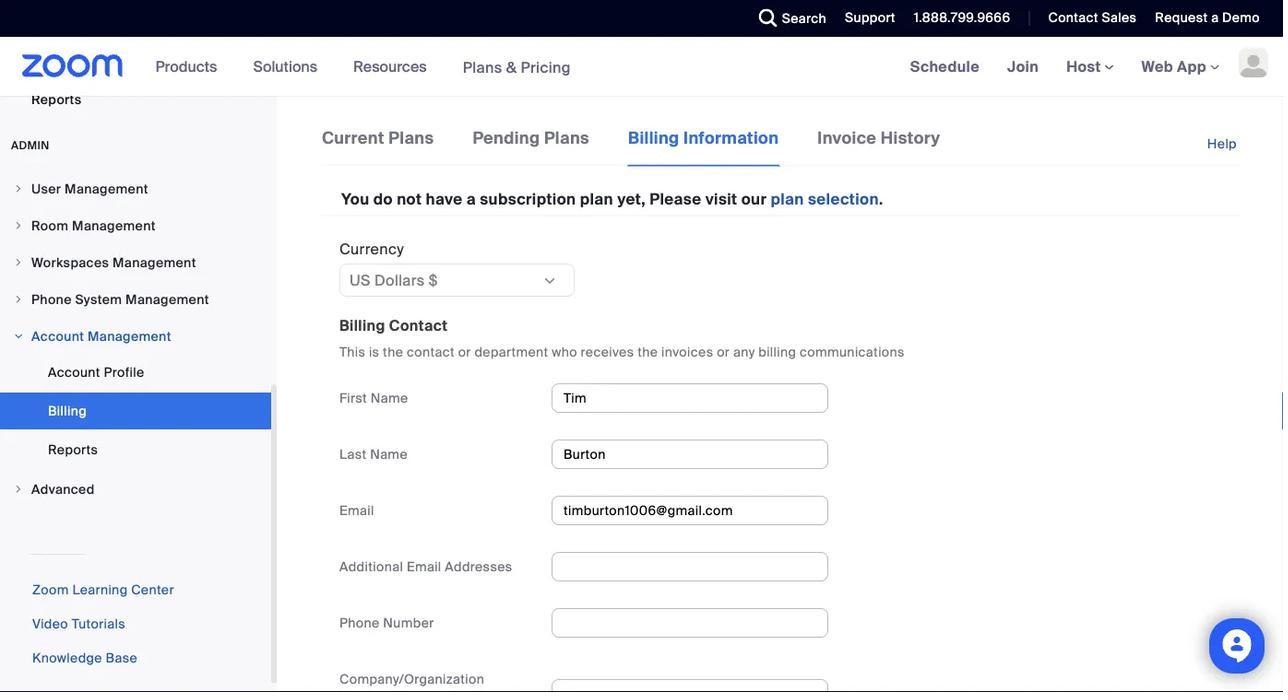 Task type: vqa. For each thing, say whether or not it's contained in the screenshot.
the System
yes



Task type: locate. For each thing, give the bounding box(es) containing it.
right image inside advanced menu item
[[13, 483, 24, 494]]

name for first name
[[371, 390, 408, 407]]

phone left number
[[339, 615, 380, 632]]

2 or from the left
[[717, 344, 730, 361]]

right image left workspaces
[[13, 256, 24, 268]]

you do not have a subscription plan yet, please visit our plan selection .
[[341, 190, 883, 210]]

billing down account profile
[[48, 402, 87, 419]]

reports link down products at the top
[[0, 80, 271, 117]]

2 right image from the top
[[13, 293, 24, 304]]

None text field
[[552, 440, 828, 469], [552, 496, 828, 526], [552, 552, 828, 582], [552, 680, 828, 693], [552, 440, 828, 469], [552, 496, 828, 526], [552, 552, 828, 582], [552, 680, 828, 693]]

0 vertical spatial contact
[[1048, 9, 1098, 26]]

email
[[339, 502, 374, 519], [407, 558, 441, 576]]

0 horizontal spatial billing
[[48, 402, 87, 419]]

last name
[[339, 446, 408, 463]]

current plans link
[[321, 125, 435, 165]]

phone for phone number
[[339, 615, 380, 632]]

0 horizontal spatial plans
[[389, 127, 434, 149]]

account inside menu item
[[31, 327, 84, 344]]

billing up please
[[628, 127, 679, 149]]

plans inside pending plans link
[[544, 127, 589, 149]]

2 right image from the top
[[13, 256, 24, 268]]

1 the from the left
[[383, 344, 403, 361]]

1 or from the left
[[458, 344, 471, 361]]

right image inside "account management" menu item
[[13, 330, 24, 341]]

number
[[383, 615, 434, 632]]

plans left &
[[463, 57, 502, 77]]

1 horizontal spatial the
[[638, 344, 658, 361]]

admin menu menu
[[0, 171, 271, 508]]

1.888.799.9666
[[914, 9, 1010, 26]]

management for account management
[[88, 327, 171, 344]]

contact
[[1048, 9, 1098, 26], [389, 316, 448, 335]]

0 vertical spatial name
[[371, 390, 408, 407]]

workspaces
[[31, 253, 109, 270]]

3 right image from the top
[[13, 483, 24, 494]]

request
[[1155, 9, 1208, 26]]

reports up advanced
[[48, 440, 98, 458]]

None text field
[[552, 384, 828, 413], [552, 609, 828, 638], [552, 384, 828, 413], [552, 609, 828, 638]]

1 vertical spatial reports
[[48, 440, 98, 458]]

1 horizontal spatial or
[[717, 344, 730, 361]]

0 vertical spatial email
[[339, 502, 374, 519]]

plan left yet,
[[580, 190, 613, 210]]

name for last name
[[370, 446, 408, 463]]

pending
[[473, 127, 540, 149]]

reports link
[[0, 80, 271, 117], [0, 431, 271, 468]]

billing
[[628, 127, 679, 149], [339, 316, 385, 335], [48, 402, 87, 419]]

1 vertical spatial account
[[48, 363, 100, 380]]

account
[[31, 327, 84, 344], [48, 363, 100, 380]]

1 vertical spatial right image
[[13, 256, 24, 268]]

0 horizontal spatial phone
[[31, 290, 72, 307]]

2 vertical spatial billing
[[48, 402, 87, 419]]

or
[[458, 344, 471, 361], [717, 344, 730, 361]]

management
[[65, 179, 148, 196], [72, 216, 156, 233], [113, 253, 196, 270], [125, 290, 209, 307], [88, 327, 171, 344]]

app
[[1177, 57, 1207, 76]]

or right contact
[[458, 344, 471, 361]]

0 vertical spatial right image
[[13, 183, 24, 194]]

this
[[339, 344, 365, 361]]

right image inside room management menu item
[[13, 220, 24, 231]]

0 horizontal spatial or
[[458, 344, 471, 361]]

1 name from the top
[[371, 390, 408, 407]]

0 vertical spatial a
[[1211, 9, 1219, 26]]

contact sales link
[[1034, 0, 1141, 37], [1048, 9, 1137, 26]]

center
[[131, 581, 174, 598]]

phone
[[31, 290, 72, 307], [339, 615, 380, 632]]

management for user management
[[65, 179, 148, 196]]

room management menu item
[[0, 208, 271, 243]]

schedule
[[910, 57, 980, 76]]

1 vertical spatial phone
[[339, 615, 380, 632]]

the left invoices
[[638, 344, 658, 361]]

knowledge
[[32, 649, 102, 666]]

1 vertical spatial right image
[[13, 293, 24, 304]]

plans right current
[[389, 127, 434, 149]]

management for workspaces management
[[113, 253, 196, 270]]

phone inside main content main content
[[339, 615, 380, 632]]

company/organization
[[339, 671, 484, 693]]

1 horizontal spatial phone
[[339, 615, 380, 632]]

right image inside workspaces management menu item
[[13, 256, 24, 268]]

zoom learning center
[[32, 581, 174, 598]]

right image inside phone system management menu item
[[13, 293, 24, 304]]

2 name from the top
[[370, 446, 408, 463]]

1 horizontal spatial billing
[[339, 316, 385, 335]]

selection
[[808, 190, 879, 210]]

right image for room management
[[13, 220, 24, 231]]

1 horizontal spatial plans
[[463, 57, 502, 77]]

pricing
[[521, 57, 571, 77]]

contact sales
[[1048, 9, 1137, 26]]

billing inside billing information link
[[628, 127, 679, 149]]

1 vertical spatial name
[[370, 446, 408, 463]]

account down account management on the left of page
[[48, 363, 100, 380]]

right image left user
[[13, 183, 24, 194]]

account for account profile
[[48, 363, 100, 380]]

account profile link
[[0, 353, 271, 390]]

3 right image from the top
[[13, 330, 24, 341]]

name right first
[[371, 390, 408, 407]]

1 right image from the top
[[13, 183, 24, 194]]

0 vertical spatial right image
[[13, 220, 24, 231]]

not
[[397, 190, 422, 210]]

contact left sales
[[1048, 9, 1098, 26]]

&
[[506, 57, 517, 77]]

product information navigation
[[142, 37, 585, 97]]

1 horizontal spatial email
[[407, 558, 441, 576]]

plans right pending
[[544, 127, 589, 149]]

billing up this
[[339, 316, 385, 335]]

room
[[31, 216, 69, 233]]

advanced
[[31, 480, 95, 497]]

profile picture image
[[1239, 48, 1268, 77]]

right image for user
[[13, 183, 24, 194]]

sales
[[1102, 9, 1137, 26]]

solutions
[[253, 57, 317, 76]]

zoom learning center link
[[32, 581, 174, 598]]

reports
[[31, 90, 82, 107], [48, 440, 98, 458]]

contact up contact
[[389, 316, 448, 335]]

1 vertical spatial reports link
[[0, 431, 271, 468]]

0 horizontal spatial contact
[[389, 316, 448, 335]]

reports down zoom logo
[[31, 90, 82, 107]]

contact inside billing contact this is the contact or department who receives the invoices or any billing communications
[[389, 316, 448, 335]]

video
[[32, 615, 68, 632]]

1 right image from the top
[[13, 220, 24, 231]]

plans inside current plans link
[[389, 127, 434, 149]]

plan selection link
[[771, 190, 879, 210]]

0 horizontal spatial a
[[467, 190, 476, 210]]

resources button
[[353, 37, 435, 96]]

plan
[[580, 190, 613, 210], [771, 190, 804, 210]]

account up account profile
[[31, 327, 84, 344]]

phone down workspaces
[[31, 290, 72, 307]]

currency
[[339, 240, 404, 259]]

learning
[[72, 581, 128, 598]]

a right have at the top of the page
[[467, 190, 476, 210]]

reports link down billing link
[[0, 431, 271, 468]]

a left demo
[[1211, 9, 1219, 26]]

right image inside the user management menu item
[[13, 183, 24, 194]]

first name
[[339, 390, 408, 407]]

advanced menu item
[[0, 471, 271, 506]]

dollars
[[375, 271, 425, 290]]

right image left the room
[[13, 220, 24, 231]]

banner
[[0, 37, 1283, 97]]

resources
[[353, 57, 427, 76]]

2 horizontal spatial billing
[[628, 127, 679, 149]]

0 vertical spatial billing
[[628, 127, 679, 149]]

1 vertical spatial contact
[[389, 316, 448, 335]]

or left "any"
[[717, 344, 730, 361]]

workspaces management menu item
[[0, 244, 271, 279]]

the right is
[[383, 344, 403, 361]]

management down room management menu item
[[113, 253, 196, 270]]

management up workspaces management in the top of the page
[[72, 216, 156, 233]]

invoice history link
[[817, 125, 941, 165]]

right image for phone
[[13, 293, 24, 304]]

0 horizontal spatial plan
[[580, 190, 613, 210]]

reports inside "account management" "menu"
[[48, 440, 98, 458]]

right image left advanced
[[13, 483, 24, 494]]

management for room management
[[72, 216, 156, 233]]

1 horizontal spatial a
[[1211, 9, 1219, 26]]

is
[[369, 344, 379, 361]]

meetings navigation
[[896, 37, 1283, 97]]

plans
[[463, 57, 502, 77], [389, 127, 434, 149], [544, 127, 589, 149]]

2 plan from the left
[[771, 190, 804, 210]]

0 vertical spatial phone
[[31, 290, 72, 307]]

email down 'last'
[[339, 502, 374, 519]]

1 vertical spatial a
[[467, 190, 476, 210]]

2 vertical spatial right image
[[13, 483, 24, 494]]

right image
[[13, 183, 24, 194], [13, 293, 24, 304], [13, 483, 24, 494]]

email right additional
[[407, 558, 441, 576]]

1 horizontal spatial plan
[[771, 190, 804, 210]]

1 vertical spatial email
[[407, 558, 441, 576]]

web app
[[1142, 57, 1207, 76]]

additional
[[339, 558, 403, 576]]

management up the profile
[[88, 327, 171, 344]]

management up room management
[[65, 179, 148, 196]]

1 vertical spatial billing
[[339, 316, 385, 335]]

account management menu
[[0, 353, 271, 470]]

name right 'last'
[[370, 446, 408, 463]]

plans inside "product information" navigation
[[463, 57, 502, 77]]

0 horizontal spatial the
[[383, 344, 403, 361]]

right image left system
[[13, 293, 24, 304]]

1 horizontal spatial contact
[[1048, 9, 1098, 26]]

billing for information
[[628, 127, 679, 149]]

2 horizontal spatial plans
[[544, 127, 589, 149]]

account inside "menu"
[[48, 363, 100, 380]]

0 vertical spatial account
[[31, 327, 84, 344]]

show options image
[[542, 274, 557, 289]]

workspaces management
[[31, 253, 196, 270]]

tutorials
[[72, 615, 125, 632]]

0 vertical spatial reports link
[[0, 80, 271, 117]]

billing
[[759, 344, 796, 361]]

phone inside menu item
[[31, 290, 72, 307]]

right image left account management on the left of page
[[13, 330, 24, 341]]

2 vertical spatial right image
[[13, 330, 24, 341]]

plan right our at the right
[[771, 190, 804, 210]]

the
[[383, 344, 403, 361], [638, 344, 658, 361]]

right image
[[13, 220, 24, 231], [13, 256, 24, 268], [13, 330, 24, 341]]

video tutorials link
[[32, 615, 125, 632]]

user management
[[31, 179, 148, 196]]

billing inside billing contact this is the contact or department who receives the invoices or any billing communications
[[339, 316, 385, 335]]

request a demo link
[[1141, 0, 1283, 37], [1155, 9, 1260, 26]]



Task type: describe. For each thing, give the bounding box(es) containing it.
1 reports link from the top
[[0, 80, 271, 117]]

account management
[[31, 327, 171, 344]]

0 vertical spatial reports
[[31, 90, 82, 107]]

yet,
[[617, 190, 646, 210]]

room management
[[31, 216, 156, 233]]

system
[[75, 290, 122, 307]]

phone for phone system management
[[31, 290, 72, 307]]

support
[[845, 9, 896, 26]]

billing inside billing link
[[48, 402, 87, 419]]

management down workspaces management menu item
[[125, 290, 209, 307]]

request a demo
[[1155, 9, 1260, 26]]

plans for current plans
[[389, 127, 434, 149]]

last
[[339, 446, 367, 463]]

join link
[[994, 37, 1053, 96]]

zoom logo image
[[22, 54, 123, 77]]

right image for account management
[[13, 330, 24, 341]]

us dollars $ button
[[350, 269, 541, 291]]

$
[[429, 271, 438, 290]]

subscription
[[480, 190, 576, 210]]

current
[[322, 127, 385, 149]]

admin
[[11, 137, 50, 152]]

products button
[[156, 37, 225, 96]]

account profile
[[48, 363, 144, 380]]

our
[[741, 190, 767, 210]]

current plans
[[322, 127, 434, 149]]

first
[[339, 390, 367, 407]]

billing for contact
[[339, 316, 385, 335]]

right image for workspaces management
[[13, 256, 24, 268]]

web
[[1142, 57, 1173, 76]]

search
[[782, 10, 827, 27]]

receives
[[581, 344, 634, 361]]

invoice
[[818, 127, 877, 149]]

solutions button
[[253, 37, 326, 96]]

0 horizontal spatial email
[[339, 502, 374, 519]]

do
[[373, 190, 393, 210]]

billing information link
[[627, 125, 780, 167]]

zoom
[[32, 581, 69, 598]]

contact
[[407, 344, 455, 361]]

2 the from the left
[[638, 344, 658, 361]]

information
[[684, 127, 779, 149]]

profile
[[104, 363, 144, 380]]

plans for pending plans
[[544, 127, 589, 149]]

phone system management
[[31, 290, 209, 307]]

knowledge base link
[[32, 649, 137, 666]]

phone system management menu item
[[0, 281, 271, 316]]

video tutorials
[[32, 615, 125, 632]]

web app button
[[1142, 57, 1219, 76]]

plans & pricing
[[463, 57, 571, 77]]

us
[[350, 271, 371, 290]]

pending plans
[[473, 127, 589, 149]]

banner containing products
[[0, 37, 1283, 97]]

account management menu item
[[0, 318, 271, 353]]

invoices
[[661, 344, 713, 361]]

account for account management
[[31, 327, 84, 344]]

addresses
[[445, 558, 512, 576]]

communications
[[800, 344, 905, 361]]

pending plans link
[[472, 125, 590, 165]]

main content main content
[[277, 96, 1283, 693]]

who
[[552, 344, 577, 361]]

user management menu item
[[0, 171, 271, 206]]

products
[[156, 57, 217, 76]]

please
[[650, 190, 702, 210]]

2 reports link from the top
[[0, 431, 271, 468]]

billing information
[[628, 127, 779, 149]]

invoice history
[[818, 127, 940, 149]]

base
[[106, 649, 137, 666]]

have
[[426, 190, 463, 210]]

search button
[[745, 0, 831, 37]]

host
[[1066, 57, 1105, 76]]

.
[[879, 190, 883, 210]]

knowledge base
[[32, 649, 137, 666]]

1 plan from the left
[[580, 190, 613, 210]]

a inside main content
[[467, 190, 476, 210]]

schedule link
[[896, 37, 994, 96]]

join
[[1007, 57, 1039, 76]]

user
[[31, 179, 61, 196]]

visit
[[705, 190, 737, 210]]

help link
[[1207, 125, 1239, 163]]

history
[[881, 127, 940, 149]]

additional email addresses
[[339, 558, 512, 576]]

billing contact this is the contact or department who receives the invoices or any billing communications
[[339, 316, 905, 361]]

demo
[[1222, 9, 1260, 26]]

us dollars $
[[350, 271, 438, 290]]

host button
[[1066, 57, 1114, 76]]

department
[[475, 344, 548, 361]]

any
[[733, 344, 755, 361]]

help
[[1207, 136, 1237, 153]]

you
[[341, 190, 370, 210]]



